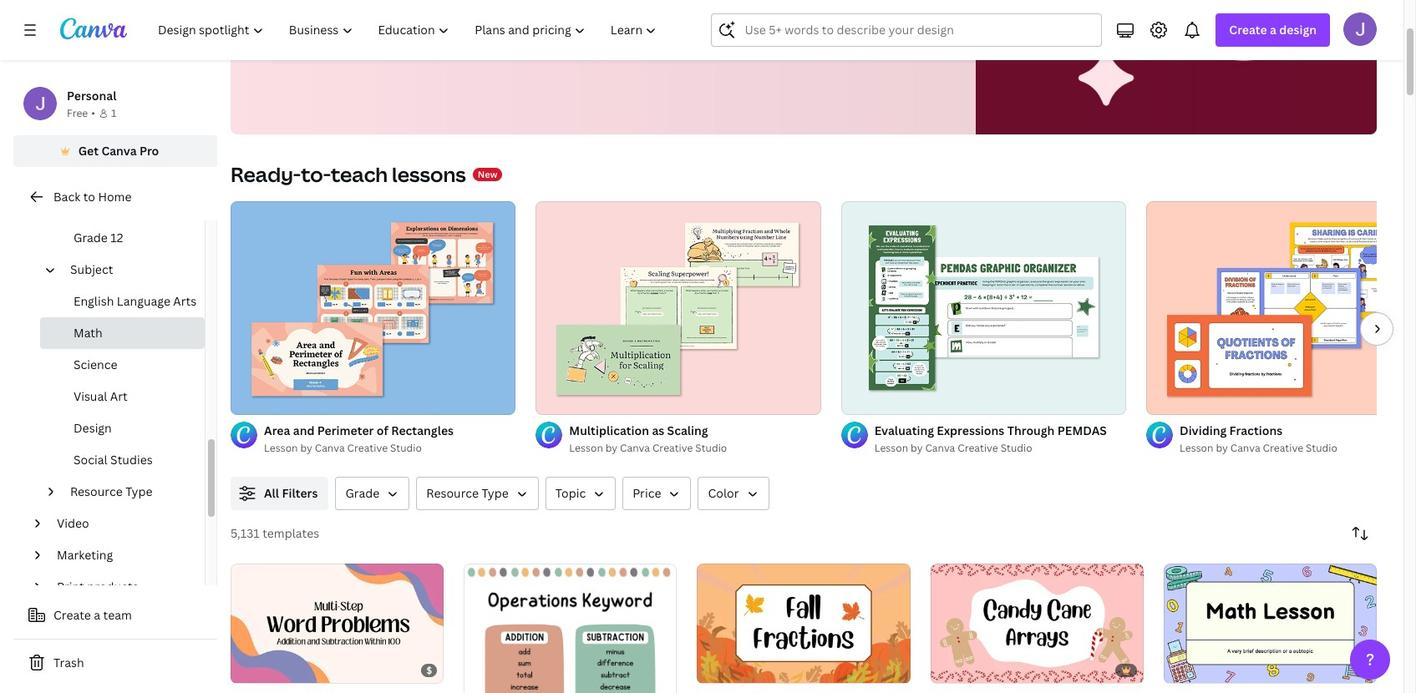 Task type: vqa. For each thing, say whether or not it's contained in the screenshot.
Area and Perimeter of Rectangles image
yes



Task type: describe. For each thing, give the bounding box(es) containing it.
social studies link
[[40, 445, 205, 476]]

free •
[[67, 106, 95, 120]]

colorful simple minimalist operations keyword math poster image
[[464, 564, 677, 694]]

marketing
[[57, 547, 113, 563]]

lesson by canva creative studio link for and
[[264, 440, 516, 457]]

price button
[[623, 477, 691, 511]]

subject
[[70, 262, 113, 277]]

your
[[514, 16, 544, 34]]

1 vertical spatial math
[[74, 325, 103, 341]]

lesson inside dividing fractions lesson by canva creative studio
[[1180, 441, 1214, 455]]

resource type for leftmost resource type button
[[70, 484, 152, 500]]

1 of 14
[[1176, 663, 1205, 676]]

by inside dividing fractions lesson by canva creative studio
[[1216, 441, 1228, 455]]

filters
[[282, 486, 318, 501]]

area and perimeter of rectangles lesson by canva creative studio
[[264, 423, 454, 455]]

1 of 10 for candy cane multiplication arrays in pink white illustrative style image on the right bottom of page
[[942, 663, 972, 676]]

evaluating expressions through pemdas lesson by canva creative studio
[[875, 423, 1107, 455]]

color
[[708, 486, 739, 501]]

create for create a team
[[53, 608, 91, 623]]

1 for fall fractions presentation image
[[709, 663, 714, 676]]

back to home
[[53, 189, 132, 205]]

of for 'addition and subtraction word problems math presentation orange in pink and purple groovy style' image
[[249, 663, 259, 676]]

multiplication as scaling lesson by canva creative studio
[[569, 423, 727, 455]]

1 1 of 10 link from the left
[[231, 564, 444, 684]]

pemdas
[[1058, 423, 1107, 439]]

trash
[[53, 655, 84, 671]]

lesson inside evaluating expressions through pemdas lesson by canva creative studio
[[875, 441, 908, 455]]

canva inside multiplication as scaling lesson by canva creative studio
[[620, 441, 650, 455]]

pro
[[140, 143, 159, 159]]

1 of 10 for 'addition and subtraction word problems math presentation orange in pink and purple groovy style' image
[[242, 663, 272, 676]]

print products
[[57, 579, 138, 595]]

scaling
[[667, 423, 708, 439]]

5,131 templates
[[231, 526, 319, 541]]

english language arts
[[74, 293, 197, 309]]

3 1 of 10 link from the left
[[931, 564, 1144, 684]]

multiplication as scaling link
[[569, 422, 821, 440]]

through
[[1007, 423, 1055, 439]]

science
[[74, 357, 117, 373]]

1 horizontal spatial math
[[387, 16, 420, 34]]

0 horizontal spatial templates
[[263, 526, 319, 541]]

to
[[83, 189, 95, 205]]

lessons
[[392, 160, 466, 188]]

addition and subtraction word problems math presentation orange in pink and purple groovy style image
[[231, 564, 444, 684]]

ready-to-teach lessons
[[231, 160, 466, 188]]

back
[[53, 189, 80, 205]]

trash link
[[13, 647, 217, 680]]

rectangles
[[391, 423, 454, 439]]

and
[[293, 423, 315, 439]]

design link
[[40, 413, 205, 445]]

personal
[[67, 88, 117, 104]]

topic
[[556, 486, 586, 501]]

creative inside multiplication as scaling lesson by canva creative studio
[[653, 441, 693, 455]]

get canva pro button
[[13, 135, 217, 167]]

creative inside evaluating expressions through pemdas lesson by canva creative studio
[[958, 441, 998, 455]]

expressions
[[937, 423, 1005, 439]]

english language arts link
[[40, 286, 205, 318]]

marketing link
[[50, 540, 195, 572]]

of for fall fractions presentation image
[[716, 663, 725, 676]]

type for resource type button to the right
[[482, 486, 509, 501]]

jacob simon image
[[1344, 13, 1377, 46]]

top level navigation element
[[147, 13, 671, 47]]

language
[[117, 293, 170, 309]]

create a design
[[1230, 22, 1317, 38]]

evaluating expressions through pemdas link
[[875, 422, 1126, 440]]

all filters
[[264, 486, 318, 501]]

free
[[67, 106, 88, 120]]

1 for 'addition and subtraction word problems math presentation orange in pink and purple groovy style' image
[[242, 663, 247, 676]]

visual
[[74, 389, 107, 404]]

grade 12
[[74, 230, 123, 246]]

multiplication
[[569, 423, 649, 439]]

get
[[78, 143, 99, 159]]

2 1 of 10 link from the left
[[697, 564, 911, 684]]

new
[[478, 168, 497, 180]]

art
[[110, 389, 128, 404]]

lesson by canva creative studio link for as
[[569, 440, 821, 457]]

area
[[264, 423, 290, 439]]

grade 11 link
[[40, 191, 205, 222]]

print
[[57, 579, 84, 595]]

browse high quality math templates for your next design
[[257, 16, 620, 34]]

products
[[87, 579, 138, 595]]

by inside area and perimeter of rectangles lesson by canva creative studio
[[300, 441, 312, 455]]

type for leftmost resource type button
[[125, 484, 152, 500]]

create a team button
[[13, 599, 217, 633]]

perimeter
[[317, 423, 374, 439]]

grade button
[[335, 477, 410, 511]]

price
[[633, 486, 661, 501]]

$ for 1 of 10
[[427, 664, 432, 677]]

science link
[[40, 349, 205, 381]]

team
[[103, 608, 132, 623]]

all
[[264, 486, 279, 501]]

visual art link
[[40, 381, 205, 413]]

multiplication as scaling image
[[536, 201, 821, 415]]



Task type: locate. For each thing, give the bounding box(es) containing it.
create
[[1230, 22, 1267, 38], [53, 608, 91, 623]]

lesson by canva creative studio link for fractions
[[1180, 440, 1416, 457]]

resource
[[70, 484, 123, 500], [426, 486, 479, 501]]

2 $ from the left
[[1360, 664, 1365, 677]]

2 studio from the left
[[696, 441, 727, 455]]

by inside evaluating expressions through pemdas lesson by canva creative studio
[[911, 441, 923, 455]]

Sort by button
[[1344, 517, 1377, 551]]

0 horizontal spatial resource type
[[70, 484, 152, 500]]

math down 'english'
[[74, 325, 103, 341]]

0 vertical spatial templates
[[424, 16, 489, 34]]

0 horizontal spatial a
[[94, 608, 100, 623]]

type down studies
[[125, 484, 152, 500]]

lesson by canva creative studio link for expressions
[[875, 440, 1126, 457]]

color button
[[698, 477, 769, 511]]

lesson inside area and perimeter of rectangles lesson by canva creative studio
[[264, 441, 298, 455]]

lesson by canva creative studio link down the "scaling"
[[569, 440, 821, 457]]

by down "multiplication"
[[606, 441, 618, 455]]

as
[[652, 423, 665, 439]]

lesson inside multiplication as scaling lesson by canva creative studio
[[569, 441, 603, 455]]

lesson down 'evaluating'
[[875, 441, 908, 455]]

create inside "create a team" button
[[53, 608, 91, 623]]

canva inside area and perimeter of rectangles lesson by canva creative studio
[[315, 441, 345, 455]]

1 $ from the left
[[427, 664, 432, 677]]

resource type down rectangles
[[426, 486, 509, 501]]

studio inside evaluating expressions through pemdas lesson by canva creative studio
[[1001, 441, 1033, 455]]

dividing
[[1180, 423, 1227, 439]]

1 vertical spatial create
[[53, 608, 91, 623]]

2 vertical spatial grade
[[345, 486, 380, 501]]

4 lesson from the left
[[1180, 441, 1214, 455]]

1 lesson from the left
[[264, 441, 298, 455]]

lesson by canva creative studio link down expressions
[[875, 440, 1126, 457]]

1 vertical spatial a
[[94, 608, 100, 623]]

10 for 'addition and subtraction word problems math presentation orange in pink and purple groovy style' image
[[261, 663, 272, 676]]

0 horizontal spatial $
[[427, 664, 432, 677]]

4 studio from the left
[[1306, 441, 1338, 455]]

studio down dividing fractions link
[[1306, 441, 1338, 455]]

3 10 from the left
[[961, 663, 972, 676]]

1 horizontal spatial templates
[[424, 16, 489, 34]]

by down dividing
[[1216, 441, 1228, 455]]

by down and
[[300, 441, 312, 455]]

video link
[[50, 508, 195, 540]]

of for candy cane multiplication arrays in pink white illustrative style image on the right bottom of page
[[949, 663, 959, 676]]

2 horizontal spatial 1 of 10
[[942, 663, 972, 676]]

3 1 of 10 from the left
[[942, 663, 972, 676]]

lesson by canva creative studio link down rectangles
[[264, 440, 516, 457]]

type
[[125, 484, 152, 500], [482, 486, 509, 501]]

None search field
[[712, 13, 1103, 47]]

templates down all filters
[[263, 526, 319, 541]]

1 lesson by canva creative studio link from the left
[[264, 440, 516, 457]]

design left jacob simon image
[[1280, 22, 1317, 38]]

topic button
[[546, 477, 616, 511]]

studio inside dividing fractions lesson by canva creative studio
[[1306, 441, 1338, 455]]

social studies
[[74, 452, 153, 468]]

studio inside area and perimeter of rectangles lesson by canva creative studio
[[390, 441, 422, 455]]

lesson by canva creative studio link down fractions
[[1180, 440, 1416, 457]]

resource down social
[[70, 484, 123, 500]]

10 for candy cane multiplication arrays in pink white illustrative style image on the right bottom of page
[[961, 663, 972, 676]]

get canva pro
[[78, 143, 159, 159]]

grade
[[74, 198, 108, 214], [74, 230, 108, 246], [345, 486, 380, 501]]

a inside dropdown button
[[1270, 22, 1277, 38]]

design right next
[[578, 16, 620, 34]]

4 by from the left
[[1216, 441, 1228, 455]]

Search search field
[[745, 14, 1092, 46]]

video
[[57, 516, 89, 531]]

1 of 14 link
[[1164, 564, 1377, 684]]

1 1 of 10 from the left
[[242, 663, 272, 676]]

create inside create a design dropdown button
[[1230, 22, 1267, 38]]

fractions
[[1230, 423, 1283, 439]]

by inside multiplication as scaling lesson by canva creative studio
[[606, 441, 618, 455]]

lesson down dividing
[[1180, 441, 1214, 455]]

1 horizontal spatial create
[[1230, 22, 1267, 38]]

home
[[98, 189, 132, 205]]

area and perimeter of rectangles image
[[231, 201, 516, 415]]

3 studio from the left
[[1001, 441, 1033, 455]]

3 lesson by canva creative studio link from the left
[[875, 440, 1126, 457]]

1 vertical spatial grade
[[74, 230, 108, 246]]

a for team
[[94, 608, 100, 623]]

math right the quality
[[387, 16, 420, 34]]

1 creative from the left
[[347, 441, 388, 455]]

5,131
[[231, 526, 260, 541]]

arts
[[173, 293, 197, 309]]

a inside button
[[94, 608, 100, 623]]

grade 11
[[74, 198, 123, 214]]

dividing fractions image
[[1146, 201, 1416, 415]]

2 by from the left
[[606, 441, 618, 455]]

1 horizontal spatial $
[[1360, 664, 1365, 677]]

evaluating expressions through pemdas image
[[841, 201, 1126, 415]]

creative inside dividing fractions lesson by canva creative studio
[[1263, 441, 1304, 455]]

of for math education presentation skeleton in a purple white black lined style image
[[1183, 663, 1192, 676]]

a
[[1270, 22, 1277, 38], [94, 608, 100, 623]]

studies
[[110, 452, 153, 468]]

lesson down "multiplication"
[[569, 441, 603, 455]]

0 horizontal spatial 1 of 10
[[242, 663, 272, 676]]

browse
[[257, 16, 305, 34]]

0 horizontal spatial design
[[578, 16, 620, 34]]

grade inside button
[[345, 486, 380, 501]]

creative down dividing fractions link
[[1263, 441, 1304, 455]]

0 horizontal spatial create
[[53, 608, 91, 623]]

1 horizontal spatial 10
[[727, 663, 739, 676]]

2 horizontal spatial 1 of 10 link
[[931, 564, 1144, 684]]

type left topic
[[482, 486, 509, 501]]

0 vertical spatial create
[[1230, 22, 1267, 38]]

quality
[[339, 16, 384, 34]]

canva inside dividing fractions lesson by canva creative studio
[[1231, 441, 1261, 455]]

1 horizontal spatial a
[[1270, 22, 1277, 38]]

canva
[[101, 143, 137, 159], [315, 441, 345, 455], [620, 441, 650, 455], [925, 441, 955, 455], [1231, 441, 1261, 455]]

3 by from the left
[[911, 441, 923, 455]]

10 for fall fractions presentation image
[[727, 663, 739, 676]]

0 vertical spatial math
[[387, 16, 420, 34]]

english
[[74, 293, 114, 309]]

1 horizontal spatial resource
[[426, 486, 479, 501]]

creative down perimeter
[[347, 441, 388, 455]]

1 for math education presentation skeleton in a purple white black lined style image
[[1176, 663, 1180, 676]]

print products link
[[50, 572, 195, 603]]

studio down multiplication as scaling link
[[696, 441, 727, 455]]

high
[[308, 16, 336, 34]]

create for create a design
[[1230, 22, 1267, 38]]

teach
[[331, 160, 388, 188]]

2 creative from the left
[[653, 441, 693, 455]]

creative down as
[[653, 441, 693, 455]]

resource for resource type button to the right
[[426, 486, 479, 501]]

0 vertical spatial grade
[[74, 198, 108, 214]]

•
[[91, 106, 95, 120]]

for
[[492, 16, 511, 34]]

$
[[427, 664, 432, 677], [1360, 664, 1365, 677]]

creative down expressions
[[958, 441, 998, 455]]

1 horizontal spatial 1 of 10 link
[[697, 564, 911, 684]]

2 horizontal spatial 10
[[961, 663, 972, 676]]

grade for grade 12
[[74, 230, 108, 246]]

by down 'evaluating'
[[911, 441, 923, 455]]

a for design
[[1270, 22, 1277, 38]]

0 vertical spatial a
[[1270, 22, 1277, 38]]

lesson by canva creative studio link
[[264, 440, 516, 457], [569, 440, 821, 457], [875, 440, 1126, 457], [1180, 440, 1416, 457]]

1 of 10 link
[[231, 564, 444, 684], [697, 564, 911, 684], [931, 564, 1144, 684]]

resource type button
[[64, 476, 195, 508], [416, 477, 539, 511]]

1 horizontal spatial resource type
[[426, 486, 509, 501]]

area and perimeter of rectangles link
[[264, 422, 516, 440]]

14
[[1194, 663, 1205, 676]]

4 creative from the left
[[1263, 441, 1304, 455]]

subject button
[[64, 254, 195, 286]]

design inside dropdown button
[[1280, 22, 1317, 38]]

1 vertical spatial templates
[[263, 526, 319, 541]]

back to home link
[[13, 180, 217, 214]]

candy cane multiplication arrays in pink white illustrative style image
[[931, 564, 1144, 684]]

creative inside area and perimeter of rectangles lesson by canva creative studio
[[347, 441, 388, 455]]

10
[[261, 663, 272, 676], [727, 663, 739, 676], [961, 663, 972, 676]]

2 1 of 10 from the left
[[709, 663, 739, 676]]

1 of 10 for fall fractions presentation image
[[709, 663, 739, 676]]

resource type for resource type button to the right
[[426, 486, 509, 501]]

canva down "multiplication"
[[620, 441, 650, 455]]

1 horizontal spatial resource type button
[[416, 477, 539, 511]]

canva left 'pro'
[[101, 143, 137, 159]]

studio down area and perimeter of rectangles link
[[390, 441, 422, 455]]

to-
[[301, 160, 331, 188]]

2 lesson by canva creative studio link from the left
[[569, 440, 821, 457]]

canva down perimeter
[[315, 441, 345, 455]]

next
[[547, 16, 575, 34]]

create a team
[[53, 608, 132, 623]]

0 horizontal spatial 10
[[261, 663, 272, 676]]

canva inside evaluating expressions through pemdas lesson by canva creative studio
[[925, 441, 955, 455]]

3 lesson from the left
[[875, 441, 908, 455]]

1 by from the left
[[300, 441, 312, 455]]

lesson down area
[[264, 441, 298, 455]]

canva down expressions
[[925, 441, 955, 455]]

evaluating
[[875, 423, 934, 439]]

studio inside multiplication as scaling lesson by canva creative studio
[[696, 441, 727, 455]]

design
[[74, 420, 112, 436]]

studio down through
[[1001, 441, 1033, 455]]

1 horizontal spatial type
[[482, 486, 509, 501]]

canva inside button
[[101, 143, 137, 159]]

resource down rectangles
[[426, 486, 479, 501]]

fall fractions presentation image
[[697, 564, 911, 684]]

of inside area and perimeter of rectangles lesson by canva creative studio
[[377, 423, 389, 439]]

templates left the for on the top left of the page
[[424, 16, 489, 34]]

1 horizontal spatial design
[[1280, 22, 1317, 38]]

dividing fractions link
[[1180, 422, 1416, 440]]

1 horizontal spatial 1 of 10
[[709, 663, 739, 676]]

grade 12 link
[[40, 222, 205, 254]]

math education presentation skeleton in a purple white black lined style image
[[1164, 564, 1377, 684]]

0 horizontal spatial resource type button
[[64, 476, 195, 508]]

2 lesson from the left
[[569, 441, 603, 455]]

by
[[300, 441, 312, 455], [606, 441, 618, 455], [911, 441, 923, 455], [1216, 441, 1228, 455]]

0 horizontal spatial resource
[[70, 484, 123, 500]]

resource for leftmost resource type button
[[70, 484, 123, 500]]

ready-
[[231, 160, 301, 188]]

11
[[111, 198, 123, 214]]

dividing fractions lesson by canva creative studio
[[1180, 423, 1338, 455]]

3 creative from the left
[[958, 441, 998, 455]]

$ for 1 of 14
[[1360, 664, 1365, 677]]

2 10 from the left
[[727, 663, 739, 676]]

1 10 from the left
[[261, 663, 272, 676]]

visual art
[[74, 389, 128, 404]]

creative
[[347, 441, 388, 455], [653, 441, 693, 455], [958, 441, 998, 455], [1263, 441, 1304, 455]]

0 horizontal spatial type
[[125, 484, 152, 500]]

templates
[[424, 16, 489, 34], [263, 526, 319, 541]]

0 horizontal spatial math
[[74, 325, 103, 341]]

create a design button
[[1216, 13, 1330, 47]]

1 for candy cane multiplication arrays in pink white illustrative style image on the right bottom of page
[[942, 663, 947, 676]]

4 lesson by canva creative studio link from the left
[[1180, 440, 1416, 457]]

1 studio from the left
[[390, 441, 422, 455]]

all filters button
[[231, 477, 329, 511]]

12
[[111, 230, 123, 246]]

0 horizontal spatial 1 of 10 link
[[231, 564, 444, 684]]

grade for grade 11
[[74, 198, 108, 214]]

resource type down social studies
[[70, 484, 152, 500]]

canva down fractions
[[1231, 441, 1261, 455]]



